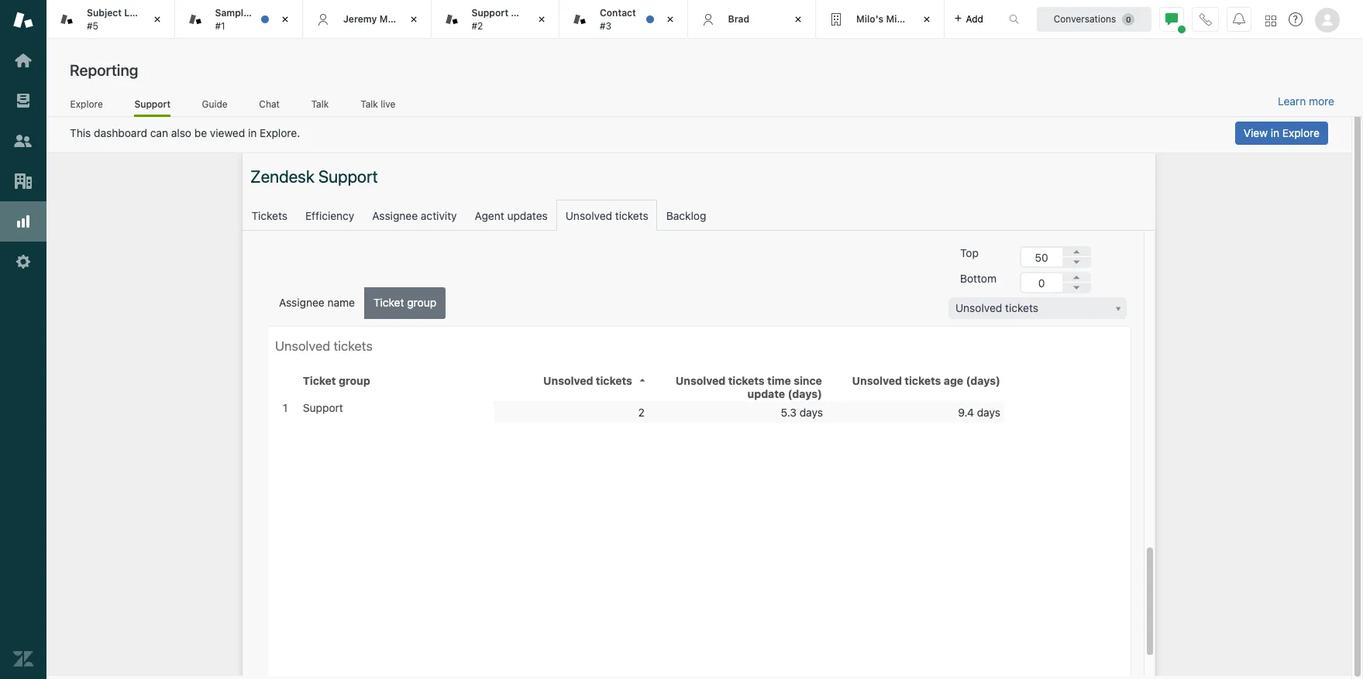 Task type: vqa. For each thing, say whether or not it's contained in the screenshot.
Meet
no



Task type: describe. For each thing, give the bounding box(es) containing it.
can
[[150, 126, 168, 140]]

jeremy miller tab
[[303, 0, 431, 39]]

main element
[[0, 0, 47, 680]]

also
[[171, 126, 192, 140]]

jeremy
[[343, 13, 377, 25]]

guide link
[[202, 98, 228, 115]]

miller
[[380, 13, 405, 25]]

get started image
[[13, 50, 33, 71]]

brad
[[728, 13, 750, 25]]

subject
[[87, 7, 122, 19]]

more
[[1310, 95, 1335, 108]]

support link
[[134, 98, 171, 117]]

reporting
[[70, 61, 138, 79]]

this dashboard can also be viewed in explore.
[[70, 126, 300, 140]]

subject line #5
[[87, 7, 143, 31]]

close image for brad tab
[[791, 12, 806, 27]]

talk for talk live
[[361, 98, 378, 110]]

guide
[[202, 98, 228, 110]]

get help image
[[1289, 12, 1303, 26]]

conversations button
[[1037, 7, 1152, 31]]

this
[[70, 126, 91, 140]]

support for support
[[134, 98, 171, 110]]

learn
[[1278, 95, 1307, 108]]

organizations image
[[13, 171, 33, 192]]

explore inside explore link
[[70, 98, 103, 110]]

explore link
[[70, 98, 103, 115]]

tabs tab list
[[47, 0, 993, 39]]

outreach
[[511, 7, 553, 19]]

jeremy miller
[[343, 13, 405, 25]]

tab containing contact
[[560, 0, 688, 39]]

contact
[[600, 7, 636, 19]]

dashboard
[[94, 126, 147, 140]]

admin image
[[13, 252, 33, 272]]

#2
[[472, 20, 483, 31]]

talk live
[[361, 98, 396, 110]]

view in explore
[[1244, 126, 1320, 140]]

reporting image
[[13, 212, 33, 232]]

brad tab
[[688, 0, 816, 39]]

button displays agent's chat status as online. image
[[1166, 13, 1178, 25]]



Task type: locate. For each thing, give the bounding box(es) containing it.
2 horizontal spatial close image
[[919, 12, 935, 27]]

chat link
[[259, 98, 280, 115]]

#1
[[215, 20, 225, 31]]

#5
[[87, 20, 98, 31]]

learn more
[[1278, 95, 1335, 108]]

tab containing support outreach
[[431, 0, 560, 39]]

0 horizontal spatial talk
[[311, 98, 329, 110]]

add button
[[945, 0, 993, 38]]

1 close image from the left
[[663, 12, 678, 27]]

explore inside view in explore button
[[1283, 126, 1320, 140]]

viewed
[[210, 126, 245, 140]]

explore up this
[[70, 98, 103, 110]]

1 tab from the left
[[47, 0, 175, 39]]

close image for "tab" containing subject line
[[149, 12, 165, 27]]

add
[[966, 13, 984, 24]]

zendesk products image
[[1266, 15, 1277, 26]]

be
[[194, 126, 207, 140]]

conversations
[[1054, 13, 1117, 24]]

chat
[[259, 98, 280, 110]]

customers image
[[13, 131, 33, 151]]

explore.
[[260, 126, 300, 140]]

line
[[124, 7, 143, 19]]

tab
[[47, 0, 175, 39], [431, 0, 560, 39], [560, 0, 688, 39], [816, 0, 945, 39]]

1 horizontal spatial close image
[[791, 12, 806, 27]]

0 vertical spatial explore
[[70, 98, 103, 110]]

explore
[[70, 98, 103, 110], [1283, 126, 1320, 140]]

0 horizontal spatial support
[[134, 98, 171, 110]]

in right view
[[1271, 126, 1280, 140]]

zendesk support image
[[13, 10, 33, 30]]

close image inside brad tab
[[791, 12, 806, 27]]

support for support outreach #2
[[472, 7, 509, 19]]

close image right #1
[[278, 12, 293, 27]]

support
[[472, 7, 509, 19], [134, 98, 171, 110]]

0 horizontal spatial explore
[[70, 98, 103, 110]]

close image right brad
[[791, 12, 806, 27]]

view in explore button
[[1236, 122, 1329, 145]]

1 vertical spatial explore
[[1283, 126, 1320, 140]]

0 horizontal spatial in
[[248, 126, 257, 140]]

close image inside #1 tab
[[278, 12, 293, 27]]

2 close image from the left
[[791, 12, 806, 27]]

#3
[[600, 20, 612, 31]]

close image
[[663, 12, 678, 27], [791, 12, 806, 27], [919, 12, 935, 27]]

1 horizontal spatial in
[[1271, 126, 1280, 140]]

talk link
[[311, 98, 329, 115]]

close image for jeremy miller tab
[[406, 12, 421, 27]]

support up the #2
[[472, 7, 509, 19]]

talk
[[311, 98, 329, 110], [361, 98, 378, 110]]

view
[[1244, 126, 1268, 140]]

notifications image
[[1234, 13, 1246, 25]]

1 horizontal spatial explore
[[1283, 126, 1320, 140]]

support outreach #2
[[472, 7, 553, 31]]

3 tab from the left
[[560, 0, 688, 39]]

zendesk image
[[13, 650, 33, 670]]

3 close image from the left
[[406, 12, 421, 27]]

tab containing subject line
[[47, 0, 175, 39]]

1 close image from the left
[[149, 12, 165, 27]]

1 in from the left
[[248, 126, 257, 140]]

in right viewed
[[248, 126, 257, 140]]

views image
[[13, 91, 33, 111]]

close image right contact #3
[[663, 12, 678, 27]]

close image left add dropdown button
[[919, 12, 935, 27]]

2 close image from the left
[[278, 12, 293, 27]]

4 tab from the left
[[816, 0, 945, 39]]

close image left #3
[[534, 12, 550, 27]]

close image for "tab" containing support outreach
[[534, 12, 550, 27]]

4 close image from the left
[[534, 12, 550, 27]]

2 tab from the left
[[431, 0, 560, 39]]

2 talk from the left
[[361, 98, 378, 110]]

close image
[[149, 12, 165, 27], [278, 12, 293, 27], [406, 12, 421, 27], [534, 12, 550, 27]]

in
[[248, 126, 257, 140], [1271, 126, 1280, 140]]

contact #3
[[600, 7, 636, 31]]

close image right miller
[[406, 12, 421, 27]]

#1 tab
[[175, 0, 303, 39]]

close image inside jeremy miller tab
[[406, 12, 421, 27]]

3 close image from the left
[[919, 12, 935, 27]]

learn more link
[[1278, 95, 1335, 109]]

talk right chat
[[311, 98, 329, 110]]

live
[[381, 98, 396, 110]]

1 vertical spatial support
[[134, 98, 171, 110]]

0 horizontal spatial close image
[[663, 12, 678, 27]]

close image for fourth "tab" from left
[[919, 12, 935, 27]]

0 vertical spatial support
[[472, 7, 509, 19]]

talk live link
[[360, 98, 396, 115]]

support inside the support outreach #2
[[472, 7, 509, 19]]

explore down learn more link
[[1283, 126, 1320, 140]]

talk for talk
[[311, 98, 329, 110]]

1 talk from the left
[[311, 98, 329, 110]]

2 in from the left
[[1271, 126, 1280, 140]]

1 horizontal spatial talk
[[361, 98, 378, 110]]

1 horizontal spatial support
[[472, 7, 509, 19]]

close image right line
[[149, 12, 165, 27]]

talk left live
[[361, 98, 378, 110]]

support up the can
[[134, 98, 171, 110]]

in inside button
[[1271, 126, 1280, 140]]



